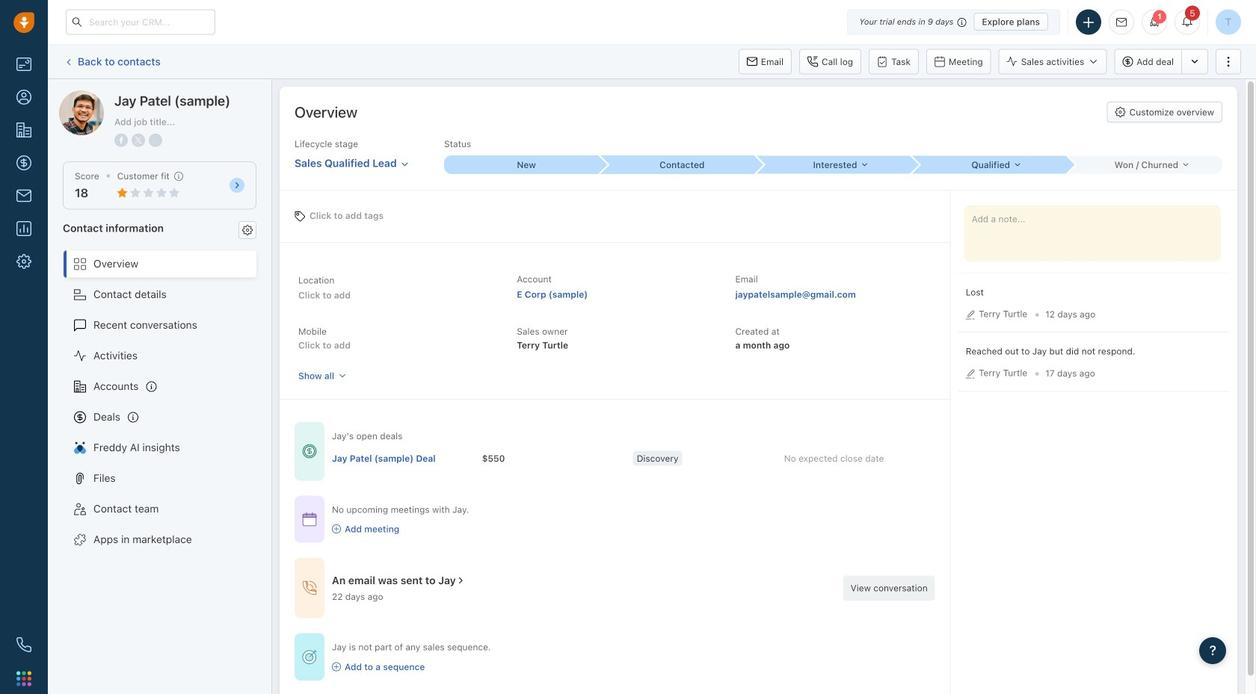 Task type: describe. For each thing, give the bounding box(es) containing it.
send email image
[[1117, 17, 1127, 27]]

mng settings image
[[242, 225, 253, 235]]



Task type: vqa. For each thing, say whether or not it's contained in the screenshot.
Freshworks Switcher image
yes



Task type: locate. For each thing, give the bounding box(es) containing it.
cell
[[332, 444, 482, 474]]

freshworks switcher image
[[16, 672, 31, 687]]

row
[[332, 444, 936, 474]]

container_wx8msf4aqz5i3rn1 image
[[302, 445, 317, 459], [302, 512, 317, 527], [332, 525, 341, 534]]

phone element
[[9, 631, 39, 661]]

Search your CRM... text field
[[66, 9, 215, 35]]

container_wx8msf4aqz5i3rn1 image
[[456, 576, 467, 587], [302, 581, 317, 596], [302, 650, 317, 665], [332, 663, 341, 672]]

phone image
[[16, 638, 31, 653]]



